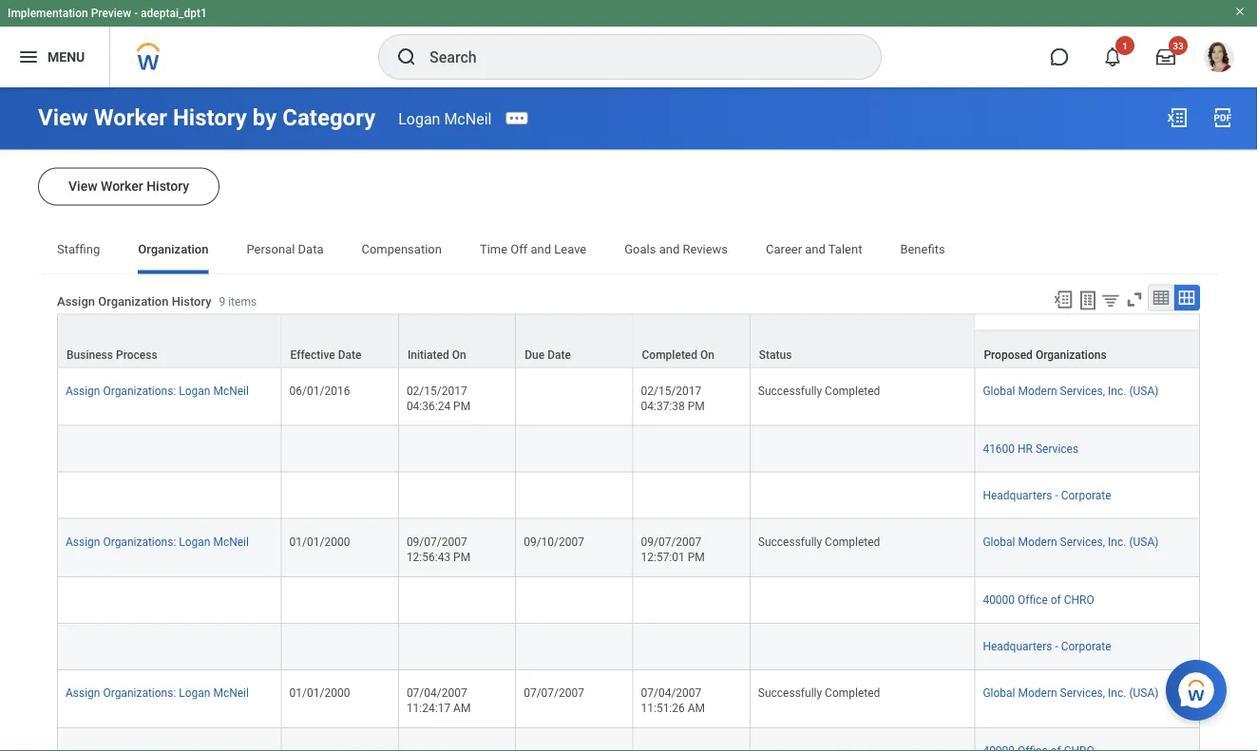 Task type: locate. For each thing, give the bounding box(es) containing it.
09/07/2007
[[407, 536, 467, 549], [641, 536, 701, 549]]

headquarters - corporate row up 09/07/2007 12:57:01 pm
[[57, 473, 1200, 519]]

- down services
[[1055, 489, 1058, 502]]

successfully
[[758, 384, 822, 398], [758, 536, 822, 549], [758, 687, 822, 700]]

1 headquarters - corporate from the top
[[983, 489, 1111, 502]]

headquarters - corporate
[[983, 489, 1111, 502], [983, 640, 1111, 654]]

0 vertical spatial -
[[134, 7, 138, 20]]

table image
[[1152, 288, 1171, 307]]

global modern services, inc. (usa) link for 09/07/2007 12:57:01 pm
[[983, 532, 1159, 549]]

2 successfully from the top
[[758, 536, 822, 549]]

organization up assign organization history 9 items
[[138, 242, 208, 257]]

items
[[228, 295, 257, 309]]

mcneil
[[444, 110, 492, 128], [213, 384, 249, 398], [213, 536, 249, 549], [213, 687, 249, 700]]

tab list containing staffing
[[38, 229, 1219, 274]]

2 07/04/2007 from the left
[[641, 687, 701, 700]]

07/04/2007
[[407, 687, 467, 700], [641, 687, 701, 700]]

headquarters - corporate link down 40000 office of chro
[[983, 636, 1111, 654]]

1 headquarters - corporate row from the top
[[57, 473, 1200, 519]]

33 button
[[1145, 36, 1188, 78]]

11:51:26
[[641, 702, 685, 715]]

1 vertical spatial assign organizations: logan mcneil link
[[66, 532, 249, 549]]

0 vertical spatial successfully completed
[[758, 384, 880, 398]]

history for 9
[[172, 294, 211, 309]]

1 vertical spatial headquarters - corporate link
[[983, 636, 1111, 654]]

pm right 04:36:24
[[453, 400, 470, 413]]

headquarters - corporate down services
[[983, 489, 1111, 502]]

view printable version (pdf) image
[[1211, 106, 1234, 129]]

0 vertical spatial worker
[[94, 104, 167, 131]]

corporate down services
[[1061, 489, 1111, 502]]

1 vertical spatial inc.
[[1108, 536, 1126, 549]]

global modern services, inc. (usa) link up chro
[[983, 532, 1159, 549]]

3 services, from the top
[[1060, 687, 1105, 700]]

2 vertical spatial services,
[[1060, 687, 1105, 700]]

completed
[[642, 348, 697, 362], [825, 384, 880, 398], [825, 536, 880, 549], [825, 687, 880, 700]]

2 global from the top
[[983, 536, 1015, 549]]

pm for 02/15/2017 04:37:38 pm
[[688, 400, 705, 413]]

1 (usa) from the top
[[1129, 384, 1159, 398]]

on inside 'popup button'
[[700, 348, 715, 362]]

cell
[[516, 368, 633, 426], [57, 426, 282, 473], [282, 426, 399, 473], [399, 426, 516, 473], [516, 426, 633, 473], [633, 426, 750, 473], [750, 426, 975, 473], [57, 473, 282, 519], [282, 473, 399, 519], [399, 473, 516, 519], [516, 473, 633, 519], [633, 473, 750, 519], [750, 473, 975, 519], [57, 578, 282, 624], [282, 578, 399, 624], [399, 578, 516, 624], [516, 578, 633, 624], [633, 578, 750, 624], [750, 578, 975, 624], [57, 624, 282, 671], [282, 624, 399, 671], [399, 624, 516, 671], [516, 624, 633, 671], [633, 624, 750, 671], [750, 624, 975, 671], [57, 729, 282, 752], [282, 729, 399, 752], [399, 729, 516, 752], [516, 729, 633, 752], [633, 729, 750, 752], [750, 729, 975, 752]]

0 vertical spatial view
[[38, 104, 88, 131]]

02/15/2017 inside 02/15/2017 04:37:38 pm
[[641, 384, 701, 398]]

and for goals and reviews
[[659, 242, 680, 257]]

1 vertical spatial organizations:
[[103, 536, 176, 549]]

services, down chro
[[1060, 687, 1105, 700]]

3 (usa) from the top
[[1129, 687, 1159, 700]]

history for by
[[173, 104, 247, 131]]

global modern services, inc. (usa) link
[[983, 381, 1159, 398], [983, 532, 1159, 549], [983, 683, 1159, 700]]

0 vertical spatial headquarters - corporate row
[[57, 473, 1200, 519]]

2 vertical spatial inc.
[[1108, 687, 1126, 700]]

0 vertical spatial assign organizations: logan mcneil link
[[66, 381, 249, 398]]

global modern services, inc. (usa) for 07/04/2007 11:51:26 am
[[983, 687, 1159, 700]]

1 successfully completed from the top
[[758, 384, 880, 398]]

0 vertical spatial headquarters - corporate link
[[983, 485, 1111, 502]]

3 and from the left
[[805, 242, 826, 257]]

07/04/2007 inside 07/04/2007 11:24:17 am
[[407, 687, 467, 700]]

date right due
[[547, 348, 571, 362]]

2 headquarters - corporate link from the top
[[983, 636, 1111, 654]]

global modern services, inc. (usa) link down organizations
[[983, 381, 1159, 398]]

2 on from the left
[[700, 348, 715, 362]]

02/15/2017
[[407, 384, 467, 398], [641, 384, 701, 398]]

3 row from the top
[[57, 519, 1200, 578]]

history
[[173, 104, 247, 131], [146, 179, 189, 194], [172, 294, 211, 309]]

and right goals
[[659, 242, 680, 257]]

1 services, from the top
[[1060, 384, 1105, 398]]

2 am from the left
[[688, 702, 705, 715]]

09/07/2007 inside 09/07/2007 12:57:01 pm
[[641, 536, 701, 549]]

0 vertical spatial history
[[173, 104, 247, 131]]

09/07/2007 12:56:43 pm
[[407, 536, 470, 564]]

headquarters - corporate row up "07/04/2007 11:51:26 am"
[[57, 624, 1200, 671]]

2 vertical spatial global modern services, inc. (usa) link
[[983, 683, 1159, 700]]

2 vertical spatial successfully completed
[[758, 687, 880, 700]]

1 vertical spatial worker
[[101, 179, 143, 194]]

menu
[[48, 49, 85, 65]]

1 am from the left
[[453, 702, 471, 715]]

global modern services, inc. (usa) up chro
[[983, 536, 1159, 549]]

modern down proposed organizations at top
[[1018, 384, 1057, 398]]

0 horizontal spatial 07/04/2007
[[407, 687, 467, 700]]

reviews
[[683, 242, 728, 257]]

and right 'off'
[[531, 242, 551, 257]]

1 on from the left
[[452, 348, 466, 362]]

0 vertical spatial global
[[983, 384, 1015, 398]]

0 vertical spatial successfully
[[758, 384, 822, 398]]

1 horizontal spatial 09/07/2007
[[641, 536, 701, 549]]

mcneil for 09/07/2007
[[213, 536, 249, 549]]

am right 11:24:17
[[453, 702, 471, 715]]

2 vertical spatial global
[[983, 687, 1015, 700]]

global down proposed
[[983, 384, 1015, 398]]

global modern services, inc. (usa) down chro
[[983, 687, 1159, 700]]

successfully completed for 02/15/2017 04:37:38 pm
[[758, 384, 880, 398]]

export to excel image left the "view printable version (pdf)" image
[[1166, 106, 1189, 129]]

2 services, from the top
[[1060, 536, 1105, 549]]

am inside "07/04/2007 11:51:26 am"
[[688, 702, 705, 715]]

successfully for 07/04/2007 11:51:26 am
[[758, 687, 822, 700]]

01/01/2000 for 09/07/2007
[[289, 536, 350, 549]]

2 date from the left
[[547, 348, 571, 362]]

07/04/2007 inside "07/04/2007 11:51:26 am"
[[641, 687, 701, 700]]

export to excel image left export to worksheets image
[[1053, 289, 1074, 310]]

2 vertical spatial successfully
[[758, 687, 822, 700]]

on inside popup button
[[452, 348, 466, 362]]

proposed organizations
[[984, 348, 1107, 362]]

1 vertical spatial global
[[983, 536, 1015, 549]]

adeptai_dpt1
[[141, 7, 207, 20]]

corporate
[[1061, 489, 1111, 502], [1061, 640, 1111, 654]]

02/15/2017 for 04:37:38
[[641, 384, 701, 398]]

headquarters - corporate link for 2nd headquarters - corporate row from the top of the view worker history by category main content
[[983, 636, 1111, 654]]

40000 office of chro
[[983, 594, 1094, 607]]

logan for 02/15/2017
[[179, 384, 210, 398]]

office
[[1018, 594, 1048, 607]]

(usa) for 02/15/2017 04:37:38 pm
[[1129, 384, 1159, 398]]

global modern services, inc. (usa) link for 07/04/2007 11:51:26 am
[[983, 683, 1159, 700]]

status
[[759, 348, 792, 362]]

am right the 11:51:26
[[688, 702, 705, 715]]

3 successfully from the top
[[758, 687, 822, 700]]

toolbar
[[1044, 285, 1200, 314]]

effective date
[[290, 348, 361, 362]]

3 global from the top
[[983, 687, 1015, 700]]

worker inside button
[[101, 179, 143, 194]]

1 successfully from the top
[[758, 384, 822, 398]]

02/15/2017 for 04:36:24
[[407, 384, 467, 398]]

of
[[1051, 594, 1061, 607]]

1 02/15/2017 from the left
[[407, 384, 467, 398]]

organizations:
[[103, 384, 176, 398], [103, 536, 176, 549], [103, 687, 176, 700]]

2 and from the left
[[659, 242, 680, 257]]

1 horizontal spatial and
[[659, 242, 680, 257]]

02/15/2017 up 04:36:24
[[407, 384, 467, 398]]

select to filter grid data image
[[1100, 290, 1121, 310]]

3 inc. from the top
[[1108, 687, 1126, 700]]

3 global modern services, inc. (usa) from the top
[[983, 687, 1159, 700]]

search image
[[395, 46, 418, 68]]

organization up 'process'
[[98, 294, 169, 309]]

02/15/2017 up 04:37:38
[[641, 384, 701, 398]]

1 headquarters - corporate link from the top
[[983, 485, 1111, 502]]

3 global modern services, inc. (usa) link from the top
[[983, 683, 1159, 700]]

(usa) for 09/07/2007 12:57:01 pm
[[1129, 536, 1159, 549]]

and
[[531, 242, 551, 257], [659, 242, 680, 257], [805, 242, 826, 257]]

3 assign organizations: logan mcneil link from the top
[[66, 683, 249, 700]]

09/07/2007 inside 09/07/2007 12:56:43 pm
[[407, 536, 467, 549]]

(usa)
[[1129, 384, 1159, 398], [1129, 536, 1159, 549], [1129, 687, 1159, 700]]

1 vertical spatial successfully
[[758, 536, 822, 549]]

2 vertical spatial (usa)
[[1129, 687, 1159, 700]]

2 vertical spatial global modern services, inc. (usa)
[[983, 687, 1159, 700]]

0 horizontal spatial 02/15/2017
[[407, 384, 467, 398]]

view worker history by category
[[38, 104, 375, 131]]

09/07/2007 up the 12:56:43
[[407, 536, 467, 549]]

history left 9
[[172, 294, 211, 309]]

2 global modern services, inc. (usa) from the top
[[983, 536, 1159, 549]]

2 assign organizations: logan mcneil from the top
[[66, 536, 249, 549]]

4 row from the top
[[57, 671, 1200, 729]]

leave
[[554, 242, 586, 257]]

1 01/01/2000 from the top
[[289, 536, 350, 549]]

0 horizontal spatial am
[[453, 702, 471, 715]]

due date button
[[516, 315, 632, 367]]

1 horizontal spatial on
[[700, 348, 715, 362]]

1 vertical spatial assign organizations: logan mcneil
[[66, 536, 249, 549]]

mcneil for 02/15/2017
[[213, 384, 249, 398]]

corporate down chro
[[1061, 640, 1111, 654]]

headquarters - corporate link down services
[[983, 485, 1111, 502]]

1 vertical spatial (usa)
[[1129, 536, 1159, 549]]

global up '40000'
[[983, 536, 1015, 549]]

0 vertical spatial global modern services, inc. (usa)
[[983, 384, 1159, 398]]

menu banner
[[0, 0, 1257, 87]]

1 horizontal spatial 02/15/2017
[[641, 384, 701, 398]]

1 vertical spatial export to excel image
[[1053, 289, 1074, 310]]

view worker history by category main content
[[0, 87, 1257, 752]]

on for initiated on
[[452, 348, 466, 362]]

02/15/2017 inside 02/15/2017 04:36:24 pm
[[407, 384, 467, 398]]

0 vertical spatial (usa)
[[1129, 384, 1159, 398]]

0 vertical spatial corporate
[[1061, 489, 1111, 502]]

time off and leave
[[480, 242, 586, 257]]

view inside button
[[68, 179, 97, 194]]

headquarters - corporate link for 2nd headquarters - corporate row from the bottom of the view worker history by category main content
[[983, 485, 1111, 502]]

2 01/01/2000 from the top
[[289, 687, 350, 700]]

global modern services, inc. (usa) down organizations
[[983, 384, 1159, 398]]

justify image
[[17, 46, 40, 68]]

2 inc. from the top
[[1108, 536, 1126, 549]]

0 vertical spatial headquarters - corporate
[[983, 489, 1111, 502]]

40000 office of chro link
[[983, 590, 1094, 607]]

1 vertical spatial 01/01/2000
[[289, 687, 350, 700]]

0 horizontal spatial 09/07/2007
[[407, 536, 467, 549]]

organizations: for 09/07/2007 12:56:43 pm
[[103, 536, 176, 549]]

date for due date
[[547, 348, 571, 362]]

completed for 02/15/2017 04:37:38 pm
[[825, 384, 880, 398]]

pm right 04:37:38
[[688, 400, 705, 413]]

2 vertical spatial modern
[[1018, 687, 1057, 700]]

assign
[[57, 294, 95, 309], [66, 384, 100, 398], [66, 536, 100, 549], [66, 687, 100, 700]]

0 horizontal spatial on
[[452, 348, 466, 362]]

services, up chro
[[1060, 536, 1105, 549]]

2 horizontal spatial and
[[805, 242, 826, 257]]

3 modern from the top
[[1018, 687, 1057, 700]]

1 07/04/2007 from the left
[[407, 687, 467, 700]]

1 assign organizations: logan mcneil link from the top
[[66, 381, 249, 398]]

view worker history
[[68, 179, 189, 194]]

view down menu
[[38, 104, 88, 131]]

0 horizontal spatial and
[[531, 242, 551, 257]]

1 vertical spatial global modern services, inc. (usa) link
[[983, 532, 1159, 549]]

modern up 40000 office of chro link
[[1018, 536, 1057, 549]]

pm inside 09/07/2007 12:57:01 pm
[[688, 551, 705, 564]]

- down of
[[1055, 640, 1058, 654]]

2 assign organizations: logan mcneil link from the top
[[66, 532, 249, 549]]

2 modern from the top
[[1018, 536, 1057, 549]]

1 global from the top
[[983, 384, 1015, 398]]

0 vertical spatial headquarters
[[983, 489, 1052, 502]]

assign organizations: logan mcneil
[[66, 384, 249, 398], [66, 536, 249, 549], [66, 687, 249, 700]]

hr
[[1018, 443, 1033, 456]]

on
[[452, 348, 466, 362], [700, 348, 715, 362]]

2 global modern services, inc. (usa) link from the top
[[983, 532, 1159, 549]]

09/07/2007 for 12:56:43
[[407, 536, 467, 549]]

global modern services, inc. (usa)
[[983, 384, 1159, 398], [983, 536, 1159, 549], [983, 687, 1159, 700]]

1 inc. from the top
[[1108, 384, 1126, 398]]

0 vertical spatial organizations:
[[103, 384, 176, 398]]

1 and from the left
[[531, 242, 551, 257]]

successfully completed
[[758, 384, 880, 398], [758, 536, 880, 549], [758, 687, 880, 700]]

on up 02/15/2017 04:37:38 pm
[[700, 348, 715, 362]]

pm for 09/07/2007 12:57:01 pm
[[688, 551, 705, 564]]

41600
[[983, 443, 1015, 456]]

modern for 09/07/2007 12:57:01 pm
[[1018, 536, 1057, 549]]

close environment banner image
[[1234, 6, 1246, 17]]

1 vertical spatial history
[[146, 179, 189, 194]]

1 organizations: from the top
[[103, 384, 176, 398]]

history inside button
[[146, 179, 189, 194]]

tab list
[[38, 229, 1219, 274]]

1 headquarters from the top
[[983, 489, 1052, 502]]

0 vertical spatial assign organizations: logan mcneil
[[66, 384, 249, 398]]

headquarters down "office"
[[983, 640, 1052, 654]]

1 vertical spatial headquarters
[[983, 640, 1052, 654]]

1 horizontal spatial export to excel image
[[1166, 106, 1189, 129]]

staffing
[[57, 242, 100, 257]]

modern for 02/15/2017 04:37:38 pm
[[1018, 384, 1057, 398]]

successfully for 02/15/2017 04:37:38 pm
[[758, 384, 822, 398]]

inc.
[[1108, 384, 1126, 398], [1108, 536, 1126, 549], [1108, 687, 1126, 700]]

services,
[[1060, 384, 1105, 398], [1060, 536, 1105, 549], [1060, 687, 1105, 700]]

2 vertical spatial -
[[1055, 640, 1058, 654]]

assign organizations: logan mcneil link
[[66, 381, 249, 398], [66, 532, 249, 549], [66, 683, 249, 700]]

07/04/2007 up 11:24:17
[[407, 687, 467, 700]]

1 horizontal spatial am
[[688, 702, 705, 715]]

1 row from the top
[[57, 314, 1200, 368]]

1 horizontal spatial 07/04/2007
[[641, 687, 701, 700]]

07/04/2007 up the 11:51:26
[[641, 687, 701, 700]]

2 09/07/2007 from the left
[[641, 536, 701, 549]]

0 horizontal spatial export to excel image
[[1053, 289, 1074, 310]]

0 vertical spatial export to excel image
[[1166, 106, 1189, 129]]

2 02/15/2017 from the left
[[641, 384, 701, 398]]

1 vertical spatial modern
[[1018, 536, 1057, 549]]

successfully for 09/07/2007 12:57:01 pm
[[758, 536, 822, 549]]

pm inside 02/15/2017 04:36:24 pm
[[453, 400, 470, 413]]

menu button
[[0, 27, 109, 87]]

1 09/07/2007 from the left
[[407, 536, 467, 549]]

3 assign organizations: logan mcneil from the top
[[66, 687, 249, 700]]

services
[[1036, 443, 1079, 456]]

1 vertical spatial view
[[68, 179, 97, 194]]

goals
[[624, 242, 656, 257]]

09/07/2007 up 12:57:01
[[641, 536, 701, 549]]

global down '40000'
[[983, 687, 1015, 700]]

global
[[983, 384, 1015, 398], [983, 536, 1015, 549], [983, 687, 1015, 700]]

0 vertical spatial organization
[[138, 242, 208, 257]]

1 vertical spatial services,
[[1060, 536, 1105, 549]]

- inside menu banner
[[134, 7, 138, 20]]

0 vertical spatial 01/01/2000
[[289, 536, 350, 549]]

date
[[338, 348, 361, 362], [547, 348, 571, 362]]

talent
[[828, 242, 862, 257]]

pm right 12:57:01
[[688, 551, 705, 564]]

services, for 09/07/2007 12:57:01 pm
[[1060, 536, 1105, 549]]

1 vertical spatial corporate
[[1061, 640, 1111, 654]]

1 global modern services, inc. (usa) from the top
[[983, 384, 1159, 398]]

1 vertical spatial headquarters - corporate
[[983, 640, 1111, 654]]

headquarters - corporate row
[[57, 473, 1200, 519], [57, 624, 1200, 671]]

0 vertical spatial global modern services, inc. (usa) link
[[983, 381, 1159, 398]]

3 successfully completed from the top
[[758, 687, 880, 700]]

logan mcneil link
[[398, 110, 492, 128]]

services, down organizations
[[1060, 384, 1105, 398]]

pm
[[453, 400, 470, 413], [688, 400, 705, 413], [453, 551, 470, 564], [688, 551, 705, 564]]

2 (usa) from the top
[[1129, 536, 1159, 549]]

0 horizontal spatial date
[[338, 348, 361, 362]]

personal
[[247, 242, 295, 257]]

history left by
[[173, 104, 247, 131]]

1 vertical spatial successfully completed
[[758, 536, 880, 549]]

business process
[[67, 348, 157, 362]]

0 vertical spatial inc.
[[1108, 384, 1126, 398]]

1 modern from the top
[[1018, 384, 1057, 398]]

1 vertical spatial headquarters - corporate row
[[57, 624, 1200, 671]]

2 vertical spatial assign organizations: logan mcneil link
[[66, 683, 249, 700]]

1 button
[[1092, 36, 1134, 78]]

initiated on
[[407, 348, 466, 362]]

headquarters - corporate link
[[983, 485, 1111, 502], [983, 636, 1111, 654]]

pm for 02/15/2017 04:36:24 pm
[[453, 400, 470, 413]]

40000 office of chro row
[[57, 578, 1200, 624]]

date right effective
[[338, 348, 361, 362]]

1 global modern services, inc. (usa) link from the top
[[983, 381, 1159, 398]]

am inside 07/04/2007 11:24:17 am
[[453, 702, 471, 715]]

organization
[[138, 242, 208, 257], [98, 294, 169, 309]]

04:36:24
[[407, 400, 450, 413]]

04:37:38
[[641, 400, 685, 413]]

3 organizations: from the top
[[103, 687, 176, 700]]

0 vertical spatial modern
[[1018, 384, 1057, 398]]

completed on button
[[633, 315, 749, 367]]

and left talent
[[805, 242, 826, 257]]

inc. for 02/15/2017 04:37:38 pm
[[1108, 384, 1126, 398]]

view
[[38, 104, 88, 131], [68, 179, 97, 194]]

modern down 40000 office of chro
[[1018, 687, 1057, 700]]

view up staffing
[[68, 179, 97, 194]]

09/10/2007
[[524, 536, 584, 549]]

am for 07/04/2007 11:24:17 am
[[453, 702, 471, 715]]

07/04/2007 for 11:24:17
[[407, 687, 467, 700]]

2 vertical spatial organizations:
[[103, 687, 176, 700]]

pm inside 02/15/2017 04:37:38 pm
[[688, 400, 705, 413]]

0 vertical spatial services,
[[1060, 384, 1105, 398]]

pm inside 09/07/2007 12:56:43 pm
[[453, 551, 470, 564]]

2 successfully completed from the top
[[758, 536, 880, 549]]

assign organizations: logan mcneil link for 07/04/2007 11:24:17 am
[[66, 683, 249, 700]]

pm right the 12:56:43
[[453, 551, 470, 564]]

successfully completed for 09/07/2007 12:57:01 pm
[[758, 536, 880, 549]]

1 vertical spatial global modern services, inc. (usa)
[[983, 536, 1159, 549]]

1 assign organizations: logan mcneil from the top
[[66, 384, 249, 398]]

09/07/2007 for 12:57:01
[[641, 536, 701, 549]]

2 headquarters - corporate row from the top
[[57, 624, 1200, 671]]

am
[[453, 702, 471, 715], [688, 702, 705, 715]]

global modern services, inc. (usa) link down chro
[[983, 683, 1159, 700]]

headquarters down hr
[[983, 489, 1052, 502]]

1 date from the left
[[338, 348, 361, 362]]

- right 'preview'
[[134, 7, 138, 20]]

modern
[[1018, 384, 1057, 398], [1018, 536, 1057, 549], [1018, 687, 1057, 700]]

2 organizations: from the top
[[103, 536, 176, 549]]

logan
[[398, 110, 440, 128], [179, 384, 210, 398], [179, 536, 210, 549], [179, 687, 210, 700]]

on right initiated
[[452, 348, 466, 362]]

export to excel image
[[1166, 106, 1189, 129], [1053, 289, 1074, 310]]

2 vertical spatial assign organizations: logan mcneil
[[66, 687, 249, 700]]

personal data
[[247, 242, 324, 257]]

2 vertical spatial history
[[172, 294, 211, 309]]

headquarters - corporate down 40000 office of chro
[[983, 640, 1111, 654]]

assign organizations: logan mcneil link for 02/15/2017 04:36:24 pm
[[66, 381, 249, 398]]

due date
[[525, 348, 571, 362]]

row
[[57, 314, 1200, 368], [57, 368, 1200, 426], [57, 519, 1200, 578], [57, 671, 1200, 729], [57, 729, 1200, 752]]

history down the view worker history by category
[[146, 179, 189, 194]]

1 horizontal spatial date
[[547, 348, 571, 362]]



Task type: describe. For each thing, give the bounding box(es) containing it.
inbox large image
[[1156, 48, 1175, 67]]

logan for 07/04/2007
[[179, 687, 210, 700]]

assign organizations: logan mcneil for 09/07/2007 12:56:43 pm
[[66, 536, 249, 549]]

business
[[67, 348, 113, 362]]

completed inside 'popup button'
[[642, 348, 697, 362]]

services, for 02/15/2017 04:37:38 pm
[[1060, 384, 1105, 398]]

process
[[116, 348, 157, 362]]

12:56:43
[[407, 551, 450, 564]]

due
[[525, 348, 545, 362]]

worker for view worker history
[[101, 179, 143, 194]]

am for 07/04/2007 11:51:26 am
[[688, 702, 705, 715]]

global for 09/07/2007 12:57:01 pm
[[983, 536, 1015, 549]]

services, for 07/04/2007 11:51:26 am
[[1060, 687, 1105, 700]]

completed for 07/04/2007 11:51:26 am
[[825, 687, 880, 700]]

initiated on button
[[399, 315, 515, 367]]

notifications large image
[[1103, 48, 1122, 67]]

inc. for 09/07/2007 12:57:01 pm
[[1108, 536, 1126, 549]]

01/01/2000 for 07/04/2007
[[289, 687, 350, 700]]

career and talent
[[766, 242, 862, 257]]

toolbar inside view worker history by category main content
[[1044, 285, 1200, 314]]

worker for view worker history by category
[[94, 104, 167, 131]]

export to worksheets image
[[1077, 289, 1099, 312]]

organization inside tab list
[[138, 242, 208, 257]]

5 row from the top
[[57, 729, 1200, 752]]

off
[[511, 242, 528, 257]]

9
[[219, 295, 225, 309]]

goals and reviews
[[624, 242, 728, 257]]

assign for 09/07/2007 12:56:43 pm
[[66, 536, 100, 549]]

06/01/2016
[[289, 384, 350, 398]]

33
[[1173, 40, 1184, 51]]

07/07/2007
[[524, 687, 584, 700]]

assign organizations: logan mcneil for 07/04/2007 11:24:17 am
[[66, 687, 249, 700]]

effective date button
[[282, 315, 398, 367]]

02/15/2017 04:37:38 pm
[[641, 384, 705, 413]]

1
[[1122, 40, 1128, 51]]

assign for 07/04/2007 11:24:17 am
[[66, 687, 100, 700]]

inc. for 07/04/2007 11:51:26 am
[[1108, 687, 1126, 700]]

successfully completed for 07/04/2007 11:51:26 am
[[758, 687, 880, 700]]

modern for 07/04/2007 11:51:26 am
[[1018, 687, 1057, 700]]

proposed organizations button
[[975, 331, 1199, 367]]

mcneil for 07/04/2007
[[213, 687, 249, 700]]

business process button
[[58, 315, 281, 367]]

export to excel image for view worker history by category
[[1166, 106, 1189, 129]]

career
[[766, 242, 802, 257]]

expand table image
[[1177, 288, 1196, 307]]

organizations
[[1036, 348, 1107, 362]]

07/04/2007 for 11:51:26
[[641, 687, 701, 700]]

logan mcneil
[[398, 110, 492, 128]]

proposed
[[984, 348, 1033, 362]]

global for 07/04/2007 11:51:26 am
[[983, 687, 1015, 700]]

02/15/2017 04:36:24 pm
[[407, 384, 470, 413]]

effective
[[290, 348, 335, 362]]

2 headquarters from the top
[[983, 640, 1052, 654]]

implementation
[[8, 7, 88, 20]]

pm for 09/07/2007 12:56:43 pm
[[453, 551, 470, 564]]

by
[[253, 104, 277, 131]]

data
[[298, 242, 324, 257]]

09/07/2007 12:57:01 pm
[[641, 536, 705, 564]]

view for view worker history by category
[[38, 104, 88, 131]]

row containing business process
[[57, 314, 1200, 368]]

preview
[[91, 7, 131, 20]]

41600 hr services row
[[57, 426, 1200, 473]]

11:24:17
[[407, 702, 450, 715]]

tab list inside view worker history by category main content
[[38, 229, 1219, 274]]

notifications element
[[1213, 38, 1229, 53]]

(usa) for 07/04/2007 11:51:26 am
[[1129, 687, 1159, 700]]

fullscreen image
[[1124, 289, 1145, 310]]

Search Workday  search field
[[429, 36, 842, 78]]

logan for 09/07/2007
[[179, 536, 210, 549]]

completed for 09/07/2007 12:57:01 pm
[[825, 536, 880, 549]]

view worker history button
[[38, 168, 220, 206]]

profile logan mcneil image
[[1204, 42, 1234, 76]]

assign organizations: logan mcneil link for 09/07/2007 12:56:43 pm
[[66, 532, 249, 549]]

benefits
[[900, 242, 945, 257]]

chro
[[1064, 594, 1094, 607]]

global modern services, inc. (usa) link for 02/15/2017 04:37:38 pm
[[983, 381, 1159, 398]]

compensation
[[362, 242, 442, 257]]

on for completed on
[[700, 348, 715, 362]]

1 vertical spatial -
[[1055, 489, 1058, 502]]

organizations: for 02/15/2017 04:36:24 pm
[[103, 384, 176, 398]]

assign organization history 9 items
[[57, 294, 257, 309]]

40000
[[983, 594, 1015, 607]]

1 corporate from the top
[[1061, 489, 1111, 502]]

12:57:01
[[641, 551, 685, 564]]

and for career and talent
[[805, 242, 826, 257]]

global modern services, inc. (usa) for 02/15/2017 04:37:38 pm
[[983, 384, 1159, 398]]

proposed organizations row
[[57, 330, 1200, 368]]

assign organizations: logan mcneil for 02/15/2017 04:36:24 pm
[[66, 384, 249, 398]]

global modern services, inc. (usa) for 09/07/2007 12:57:01 pm
[[983, 536, 1159, 549]]

global for 02/15/2017 04:37:38 pm
[[983, 384, 1015, 398]]

2 corporate from the top
[[1061, 640, 1111, 654]]

organizations: for 07/04/2007 11:24:17 am
[[103, 687, 176, 700]]

41600 hr services link
[[983, 439, 1079, 456]]

2 headquarters - corporate from the top
[[983, 640, 1111, 654]]

status button
[[750, 315, 974, 367]]

category
[[282, 104, 375, 131]]

41600 hr services
[[983, 443, 1079, 456]]

export to excel image for assign organization history
[[1053, 289, 1074, 310]]

initiated
[[407, 348, 449, 362]]

completed on
[[642, 348, 715, 362]]

time
[[480, 242, 507, 257]]

assign for 02/15/2017 04:36:24 pm
[[66, 384, 100, 398]]

implementation preview -   adeptai_dpt1
[[8, 7, 207, 20]]

07/04/2007 11:51:26 am
[[641, 687, 705, 715]]

2 row from the top
[[57, 368, 1200, 426]]

1 vertical spatial organization
[[98, 294, 169, 309]]

view for view worker history
[[68, 179, 97, 194]]

07/04/2007 11:24:17 am
[[407, 687, 471, 715]]

date for effective date
[[338, 348, 361, 362]]



Task type: vqa. For each thing, say whether or not it's contained in the screenshot.
the topmost Corporate
yes



